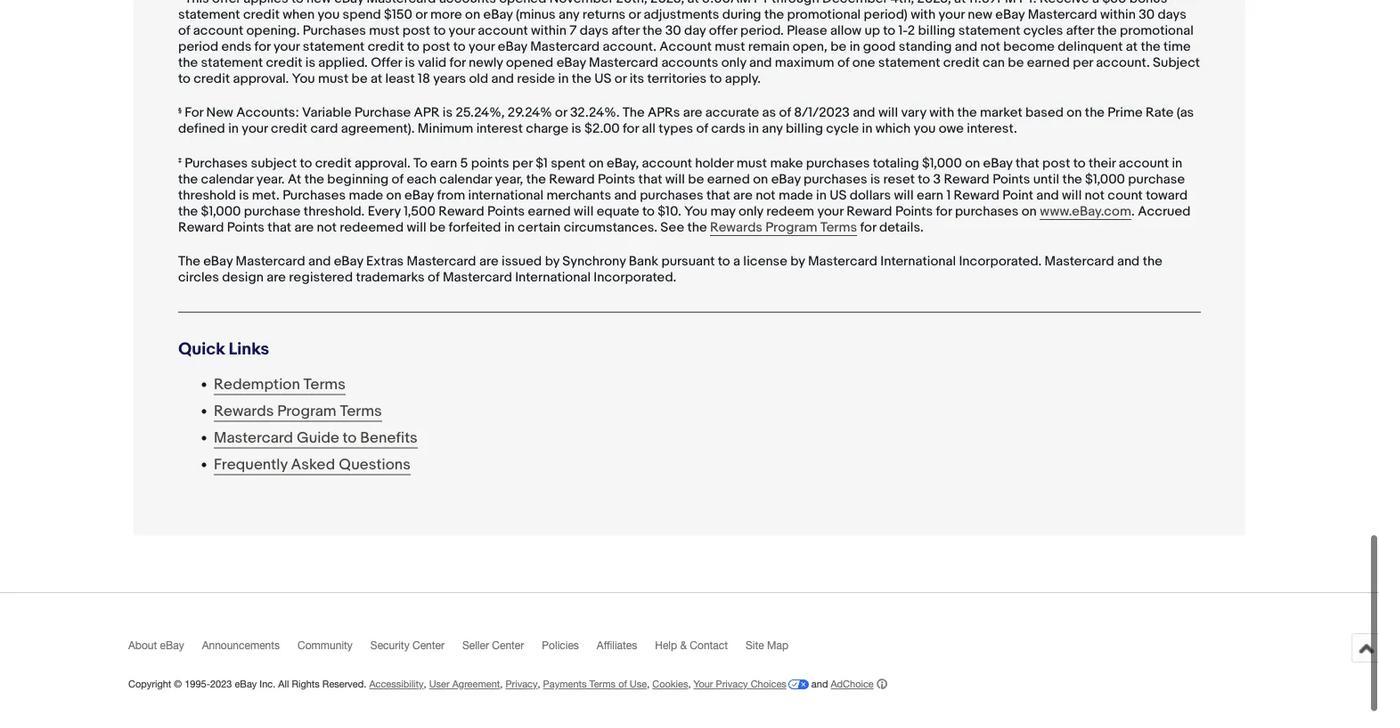 Task type: describe. For each thing, give the bounding box(es) containing it.
in left as
[[749, 121, 759, 137]]

1 vertical spatial offer
[[709, 22, 738, 38]]

only inside this offer applies to new ebay mastercard accounts opened november 20th, 2023, at 5:00am pt through december 4th, 2023, at 11:59pm pt. receive a $50 bonus statement credit when you spend $150 or more on ebay (minus any returns or adjustments during             the promotional period) with your new ebay mastercard within 30 days of account opening. purchases must post to your account within 7 days after the 30 day offer period. please allow up to 1-2 billing statement cycles after the promotional period ends for your statement credit to post to             your ebay mastercard account. account must remain open, be in good standing and not become delinquent at the time the statement credit is applied. offer is valid for newly opened ebay mastercard accounts only and maximum of one statement credit can be earned per account. subject to             credit approval. you must be at least 18 years old and reside in the us or its territories to apply.
[[721, 54, 746, 70]]

good
[[863, 38, 896, 54]]

ebay left $150
[[334, 0, 364, 6]]

will up "$10."
[[665, 171, 685, 187]]

1 vertical spatial opened
[[506, 54, 554, 70]]

can
[[983, 54, 1005, 70]]

market
[[980, 105, 1023, 121]]

ebay up become
[[996, 6, 1025, 22]]

with inside this offer applies to new ebay mastercard accounts opened november 20th, 2023, at 5:00am pt through december 4th, 2023, at 11:59pm pt. receive a $50 bonus statement credit when you spend $150 or more on ebay (minus any returns or adjustments during             the promotional period) with your new ebay mastercard within 30 days of account opening. purchases must post to your account within 7 days after the 30 day offer period. please allow up to 1-2 billing statement cycles after the promotional period ends for your statement credit to post to             your ebay mastercard account. account must remain open, be in good standing and not become delinquent at the time the statement credit is applied. offer is valid for newly opened ebay mastercard accounts only and maximum of one statement credit can be earned per account. subject to             credit approval. you must be at least 18 years old and reside in the us or its territories to apply.
[[911, 6, 936, 22]]

billing inside § for new accounts: variable purchase apr is 25.24%, 29.24% or 32.24%. the aprs are accurate as of 8/1/2023 and will vary with the market based on the prime rate (as defined in your credit card agreement). minimum interest charge is $2.00 for all types of             cards in any billing cycle in which you owe interest.
[[786, 121, 823, 137]]

or inside § for new accounts: variable purchase apr is 25.24%, 29.24% or 32.24%. the aprs are accurate as of 8/1/2023 and will vary with the market based on the prime rate (as defined in your credit card agreement). minimum interest charge is $2.00 for all types of             cards in any billing cycle in which you owe interest.
[[555, 105, 567, 121]]

agreement
[[452, 678, 500, 690]]

prime
[[1108, 105, 1143, 121]]

not down the make
[[756, 187, 776, 203]]

1 horizontal spatial rewards
[[710, 219, 763, 235]]

adchoice
[[831, 678, 874, 690]]

1995-
[[185, 678, 210, 690]]

trademarks
[[356, 269, 425, 285]]

ebay inside 'link'
[[160, 639, 184, 652]]

statement up new
[[201, 54, 263, 70]]

you inside this offer applies to new ebay mastercard accounts opened november 20th, 2023, at 5:00am pt through december 4th, 2023, at 11:59pm pt. receive a $50 bonus statement credit when you spend $150 or more on ebay (minus any returns or adjustments during             the promotional period) with your new ebay mastercard within 30 days of account opening. purchases must post to your account within 7 days after the 30 day offer period. please allow up to 1-2 billing statement cycles after the promotional period ends for your statement credit to post to             your ebay mastercard account. account must remain open, be in good standing and not become delinquent at the time the statement credit is applied. offer is valid for newly opened ebay mastercard accounts only and maximum of one statement credit can be earned per account. subject to             credit approval. you must be at least 18 years old and reside in the us or its territories to apply.
[[292, 70, 315, 86]]

will up details.
[[894, 187, 914, 203]]

credit down period
[[194, 70, 230, 86]]

and down threshold.
[[308, 253, 331, 269]]

totaling
[[873, 155, 919, 171]]

ebay down (minus
[[498, 38, 527, 54]]

adchoice link
[[831, 678, 887, 690]]

&
[[680, 639, 687, 652]]

policies
[[542, 639, 579, 652]]

must inside ‡ purchases subject to credit approval. to earn 5 points per $1 spent on ebay, account holder must make purchases totaling $1,000 on ebay that post to their account in the calendar year. at the beginning of each calendar year, the reward points that             will be earned on ebay purchases is reset to 3 reward points until the $1,000 purchase threshold is met. purchases made on ebay from international merchants and purchases that are not made in us dollars will earn 1 reward point and will not count toward the $1,000 purchase threshold.             every 1,500 reward points earned will equate to $10. you may only redeem your reward points for purchases on
[[737, 155, 767, 171]]

returns
[[583, 6, 626, 22]]

cycle
[[826, 121, 859, 137]]

each
[[407, 171, 437, 187]]

with inside § for new accounts: variable purchase apr is 25.24%, 29.24% or 32.24%. the aprs are accurate as of 8/1/2023 and will vary with the market based on the prime rate (as defined in your credit card agreement). minimum interest charge is $2.00 for all types of             cards in any billing cycle in which you owe interest.
[[929, 105, 954, 121]]

more
[[430, 6, 462, 22]]

ebay up redeem
[[771, 171, 801, 187]]

not left 'count'
[[1085, 187, 1105, 203]]

any inside § for new accounts: variable purchase apr is 25.24%, 29.24% or 32.24%. the aprs are accurate as of 8/1/2023 and will vary with the market based on the prime rate (as defined in your credit card agreement). minimum interest charge is $2.00 for all types of             cards in any billing cycle in which you owe interest.
[[762, 121, 783, 137]]

$50
[[1103, 0, 1127, 6]]

through
[[772, 0, 819, 6]]

accrued
[[1138, 203, 1191, 219]]

toward
[[1146, 187, 1188, 203]]

ebay down threshold
[[203, 253, 233, 269]]

forfeited
[[449, 219, 501, 235]]

1 by from the left
[[545, 253, 560, 269]]

statement down 'spend'
[[303, 38, 365, 54]]

of left use at the left bottom of the page
[[619, 678, 627, 690]]

accurate
[[706, 105, 759, 121]]

the ebay mastercard and ebay extras mastercard are issued by synchrony bank pursuant to a license by mastercard international incorporated. mastercard and the circles design are registered trademarks of mastercard international incorporated.
[[178, 253, 1163, 285]]

redemption terms rewards program terms mastercard guide to benefits frequently asked questions
[[214, 375, 418, 474]]

post down the more
[[423, 38, 450, 54]]

0 horizontal spatial account.
[[603, 38, 657, 54]]

in inside . accrued reward points that are not redeemed will be forfeited in certain circumstances. see the
[[504, 219, 515, 235]]

defined
[[178, 121, 225, 137]]

of down 'this'
[[178, 22, 190, 38]]

reside
[[517, 70, 555, 86]]

0 horizontal spatial incorporated.
[[594, 269, 676, 285]]

reward right 3
[[944, 171, 990, 187]]

quick links
[[178, 339, 269, 359]]

at left 11:59pm
[[954, 0, 966, 6]]

2 made from the left
[[779, 187, 813, 203]]

until
[[1033, 171, 1060, 187]]

credit inside ‡ purchases subject to credit approval. to earn 5 points per $1 spent on ebay, account holder must make purchases totaling $1,000 on ebay that post to their account in the calendar year. at the beginning of each calendar year, the reward points that             will be earned on ebay purchases is reset to 3 reward points until the $1,000 purchase threshold is met. purchases made on ebay from international merchants and purchases that are not made in us dollars will earn 1 reward point and will not count toward the $1,000 purchase threshold.             every 1,500 reward points earned will equate to $10. you may only redeem your reward points for purchases on
[[315, 155, 352, 171]]

1 vertical spatial purchases
[[185, 155, 248, 171]]

2 horizontal spatial $1,000
[[1085, 171, 1125, 187]]

or left its
[[615, 70, 627, 86]]

0 vertical spatial program
[[766, 219, 817, 235]]

you inside ‡ purchases subject to credit approval. to earn 5 points per $1 spent on ebay, account holder must make purchases totaling $1,000 on ebay that post to their account in the calendar year. at the beginning of each calendar year, the reward points that             will be earned on ebay purchases is reset to 3 reward points until the $1,000 purchase threshold is met. purchases made on ebay from international merchants and purchases that are not made in us dollars will earn 1 reward point and will not count toward the $1,000 purchase threshold.             every 1,500 reward points earned will equate to $10. you may only redeem your reward points for purchases on
[[684, 203, 708, 219]]

will left equate on the left of page
[[574, 203, 594, 219]]

statement down the 2
[[878, 54, 940, 70]]

at left 'least'
[[371, 70, 382, 86]]

to up valid
[[433, 22, 446, 38]]

owe
[[939, 121, 964, 137]]

types
[[659, 121, 693, 137]]

apply.
[[725, 70, 761, 86]]

must up offer
[[369, 22, 400, 38]]

2023
[[210, 678, 232, 690]]

0 horizontal spatial earn
[[430, 155, 457, 171]]

circumstances.
[[564, 219, 658, 235]]

1 horizontal spatial incorporated.
[[959, 253, 1042, 269]]

on left 1,500
[[386, 187, 402, 203]]

links
[[229, 339, 269, 359]]

you inside § for new accounts: variable purchase apr is 25.24%, 29.24% or 32.24%. the aprs are accurate as of 8/1/2023 and will vary with the market based on the prime rate (as defined in your credit card agreement). minimum interest charge is $2.00 for all types of             cards in any billing cycle in which you owe interest.
[[914, 121, 936, 137]]

become
[[1003, 38, 1055, 54]]

billing inside this offer applies to new ebay mastercard accounts opened november 20th, 2023, at 5:00am pt through december 4th, 2023, at 11:59pm pt. receive a $50 bonus statement credit when you spend $150 or more on ebay (minus any returns or adjustments during             the promotional period) with your new ebay mastercard within 30 days of account opening. purchases must post to your account within 7 days after the 30 day offer period. please allow up to 1-2 billing statement cycles after the promotional period ends for your statement credit to post to             your ebay mastercard account. account must remain open, be in good standing and not become delinquent at the time the statement credit is applied. offer is valid for newly opened ebay mastercard accounts only and maximum of one statement credit can be earned per account. subject to             credit approval. you must be at least 18 years old and reside in the us or its territories to apply.
[[918, 22, 956, 38]]

to left the newly
[[453, 38, 466, 54]]

for right the ends at top
[[254, 38, 271, 54]]

is left applied.
[[305, 54, 315, 70]]

points left until
[[993, 171, 1030, 187]]

inc.
[[260, 678, 276, 690]]

cards
[[711, 121, 746, 137]]

announcements
[[202, 639, 280, 652]]

pursuant
[[662, 253, 715, 269]]

ebay left 'from'
[[405, 187, 434, 203]]

year,
[[495, 171, 523, 187]]

period.
[[741, 22, 784, 38]]

ends
[[221, 38, 251, 54]]

time
[[1164, 38, 1191, 54]]

that up "$10."
[[638, 171, 662, 187]]

bonus
[[1130, 0, 1167, 6]]

and right old
[[491, 70, 514, 86]]

benefits
[[360, 429, 418, 448]]

accessibility link
[[369, 678, 424, 690]]

cookies link
[[652, 678, 688, 690]]

affiliates
[[597, 639, 637, 652]]

2 calendar from the left
[[440, 171, 492, 187]]

ebay left 'inc.' in the left of the page
[[235, 678, 257, 690]]

to left apply.
[[710, 70, 722, 86]]

is left met.
[[239, 187, 249, 203]]

is left $2.00 at the left top
[[572, 121, 582, 137]]

for down dollars
[[860, 219, 876, 235]]

in up toward
[[1172, 155, 1183, 171]]

which
[[876, 121, 911, 137]]

account up the newly
[[478, 22, 528, 38]]

point
[[1003, 187, 1034, 203]]

in right reside
[[558, 70, 569, 86]]

or right returns
[[629, 6, 641, 22]]

1,500
[[404, 203, 436, 219]]

help & contact link
[[655, 639, 746, 660]]

to right applies
[[291, 0, 304, 6]]

2 vertical spatial purchases
[[283, 187, 346, 203]]

of left one
[[838, 54, 849, 70]]

at right delinquent on the right top
[[1126, 38, 1138, 54]]

account down types
[[642, 155, 692, 171]]

reward down reset
[[847, 203, 892, 219]]

and adchoice
[[809, 678, 874, 690]]

1 made from the left
[[349, 187, 383, 203]]

to inside the ebay mastercard and ebay extras mastercard are issued by synchrony bank pursuant to a license by mastercard international incorporated. mastercard and the circles design are registered trademarks of mastercard international incorporated.
[[718, 253, 730, 269]]

not inside this offer applies to new ebay mastercard accounts opened november 20th, 2023, at 5:00am pt through december 4th, 2023, at 11:59pm pt. receive a $50 bonus statement credit when you spend $150 or more on ebay (minus any returns or adjustments during             the promotional period) with your new ebay mastercard within 30 days of account opening. purchases must post to your account within 7 days after the 30 day offer period. please allow up to 1-2 billing statement cycles after the promotional period ends for your statement credit to post to             your ebay mastercard account. account must remain open, be in good standing and not become delinquent at the time the statement credit is applied. offer is valid for newly opened ebay mastercard accounts only and maximum of one statement credit can be earned per account. subject to             credit approval. you must be at least 18 years old and reside in the us or its territories to apply.
[[981, 38, 1000, 54]]

affiliates link
[[597, 639, 655, 660]]

ebay down 7
[[557, 54, 586, 70]]

contact
[[690, 639, 728, 652]]

1 horizontal spatial 30
[[1139, 6, 1155, 22]]

us inside ‡ purchases subject to credit approval. to earn 5 points per $1 spent on ebay, account holder must make purchases totaling $1,000 on ebay that post to their account in the calendar year. at the beginning of each calendar year, the reward points that             will be earned on ebay purchases is reset to 3 reward points until the $1,000 purchase threshold is met. purchases made on ebay from international merchants and purchases that are not made in us dollars will earn 1 reward point and will not count toward the $1,000 purchase threshold.             every 1,500 reward points earned will equate to $10. you may only redeem your reward points for purchases on
[[830, 187, 847, 203]]

rights
[[292, 678, 320, 690]]

1-
[[899, 22, 908, 38]]

1 horizontal spatial rewards program terms link
[[710, 219, 857, 236]]

year.
[[256, 171, 285, 187]]

redeemed
[[340, 219, 404, 235]]

a inside this offer applies to new ebay mastercard accounts opened november 20th, 2023, at 5:00am pt through december 4th, 2023, at 11:59pm pt. receive a $50 bonus statement credit when you spend $150 or more on ebay (minus any returns or adjustments during             the promotional period) with your new ebay mastercard within 30 days of account opening. purchases must post to your account within 7 days after the 30 day offer period. please allow up to 1-2 billing statement cycles after the promotional period ends for your statement credit to post to             your ebay mastercard account. account must remain open, be in good standing and not become delinquent at the time the statement credit is applied. offer is valid for newly opened ebay mastercard accounts only and maximum of one statement credit can be earned per account. subject to             credit approval. you must be at least 18 years old and reside in the us or its territories to apply.
[[1092, 0, 1100, 6]]

your up the newly
[[449, 22, 475, 38]]

quick
[[178, 339, 225, 359]]

agreement).
[[341, 121, 415, 137]]

redeem
[[767, 203, 814, 219]]

is left 18
[[405, 54, 415, 70]]

at
[[288, 171, 301, 187]]

ebay left 'extras'
[[334, 253, 363, 269]]

that inside . accrued reward points that are not redeemed will be forfeited in certain circumstances. see the
[[268, 219, 291, 235]]

on inside § for new accounts: variable purchase apr is 25.24%, 29.24% or 32.24%. the aprs are accurate as of 8/1/2023 and will vary with the market based on the prime rate (as defined in your credit card agreement). minimum interest charge is $2.00 for all types of             cards in any billing cycle in which you owe interest.
[[1067, 105, 1082, 121]]

your down when
[[274, 38, 300, 54]]

4th,
[[891, 0, 914, 6]]

are left issued
[[479, 253, 499, 269]]

0 horizontal spatial 30
[[665, 22, 681, 38]]

1 after from the left
[[612, 22, 640, 38]]

to up §
[[178, 70, 191, 86]]

and down period.
[[749, 54, 772, 70]]

count
[[1108, 187, 1143, 203]]

©
[[174, 678, 182, 690]]

help & contact
[[655, 639, 728, 652]]

1 horizontal spatial new
[[968, 6, 993, 22]]

registered
[[289, 269, 353, 285]]

user
[[429, 678, 450, 690]]

18
[[418, 70, 430, 86]]

payments terms of use link
[[543, 678, 647, 690]]

reward right 1,500
[[439, 203, 484, 219]]

and left adchoice
[[812, 678, 828, 690]]

all
[[278, 678, 289, 690]]

on inside this offer applies to new ebay mastercard accounts opened november 20th, 2023, at 5:00am pt through december 4th, 2023, at 11:59pm pt. receive a $50 bonus statement credit when you spend $150 or more on ebay (minus any returns or adjustments during             the promotional period) with your new ebay mastercard within 30 days of account opening. purchases must post to your account within 7 days after the 30 day offer period. please allow up to 1-2 billing statement cycles after the promotional period ends for your statement credit to post to             your ebay mastercard account. account must remain open, be in good standing and not become delinquent at the time the statement credit is applied. offer is valid for newly opened ebay mastercard accounts only and maximum of one statement credit can be earned per account. subject to             credit approval. you must be at least 18 years old and reside in the us or its territories to apply.
[[465, 6, 480, 22]]

up
[[865, 22, 880, 38]]

mastercard guide to benefits link
[[214, 429, 418, 449]]

for right valid
[[450, 54, 466, 70]]

from
[[437, 187, 465, 203]]

on right 3
[[965, 155, 980, 171]]

reset
[[883, 171, 915, 187]]

in right defined
[[228, 121, 239, 137]]

adjustments
[[644, 6, 719, 22]]

to right the subject
[[300, 155, 312, 171]]

a inside the ebay mastercard and ebay extras mastercard are issued by synchrony bank pursuant to a license by mastercard international incorporated. mastercard and the circles design are registered trademarks of mastercard international incorporated.
[[733, 253, 740, 269]]

0 horizontal spatial international
[[515, 269, 591, 285]]

1 horizontal spatial within
[[1100, 6, 1136, 22]]

ebay left (minus
[[483, 6, 513, 22]]

per inside this offer applies to new ebay mastercard accounts opened november 20th, 2023, at 5:00am pt through december 4th, 2023, at 11:59pm pt. receive a $50 bonus statement credit when you spend $150 or more on ebay (minus any returns or adjustments during             the promotional period) with your new ebay mastercard within 30 days of account opening. purchases must post to your account within 7 days after the 30 day offer period. please allow up to 1-2 billing statement cycles after the promotional period ends for your statement credit to post to             your ebay mastercard account. account must remain open, be in good standing and not become delinquent at the time the statement credit is applied. offer is valid for newly opened ebay mastercard accounts only and maximum of one statement credit can be earned per account. subject to             credit approval. you must be at least 18 years old and reside in the us or its territories to apply.
[[1073, 54, 1093, 70]]

announcements link
[[202, 639, 298, 660]]

may
[[711, 203, 736, 219]]

terms down dollars
[[820, 219, 857, 235]]

will right until
[[1062, 187, 1082, 203]]

on down until
[[1022, 203, 1037, 219]]

1 horizontal spatial accounts
[[661, 54, 718, 70]]

1 vertical spatial purchase
[[244, 203, 301, 219]]

reward inside . accrued reward points that are not redeemed will be forfeited in certain circumstances. see the
[[178, 219, 224, 235]]

accessibility
[[369, 678, 424, 690]]

receive
[[1040, 0, 1089, 6]]

that up point
[[1016, 155, 1040, 171]]

your up the standing
[[939, 6, 965, 22]]

on left 'ebay,'
[[589, 155, 604, 171]]

1 privacy from the left
[[506, 678, 538, 690]]

beginning
[[327, 171, 389, 187]]

to left 1-
[[883, 22, 896, 38]]

copyright © 1995-2023 ebay inc. all rights reserved. accessibility , user agreement , privacy , payments terms of use , cookies , your privacy choices
[[128, 678, 787, 690]]

in left the up
[[850, 38, 860, 54]]

account up 'count'
[[1119, 155, 1169, 171]]

ebay down 'interest.'
[[983, 155, 1013, 171]]

0 vertical spatial opened
[[499, 0, 547, 6]]

0 horizontal spatial new
[[307, 0, 331, 6]]



Task type: locate. For each thing, give the bounding box(es) containing it.
1 horizontal spatial a
[[1092, 0, 1100, 6]]

2 after from the left
[[1066, 22, 1094, 38]]

security center
[[371, 639, 445, 652]]

any right (minus
[[559, 6, 580, 22]]

per left $1
[[512, 155, 533, 171]]

0 horizontal spatial us
[[595, 70, 612, 86]]

0 vertical spatial purchase
[[1128, 171, 1185, 187]]

0 horizontal spatial a
[[733, 253, 740, 269]]

1 horizontal spatial earned
[[707, 171, 750, 187]]

only right may at top right
[[739, 203, 764, 219]]

1 vertical spatial the
[[178, 253, 200, 269]]

30 right $50 at the top right of page
[[1139, 6, 1155, 22]]

you up variable
[[292, 70, 315, 86]]

statement up period
[[178, 6, 240, 22]]

0 horizontal spatial approval.
[[233, 70, 289, 86]]

credit left can
[[943, 54, 980, 70]]

30 left the day on the top
[[665, 22, 681, 38]]

with right the vary
[[929, 105, 954, 121]]

terms up benefits
[[340, 402, 382, 421]]

user agreement link
[[429, 678, 500, 690]]

you left "owe"
[[914, 121, 936, 137]]

made down the make
[[779, 187, 813, 203]]

center for seller center
[[492, 639, 524, 652]]

0 horizontal spatial rewards
[[214, 402, 274, 421]]

terms up guide
[[303, 375, 346, 394]]

1 horizontal spatial earn
[[917, 187, 944, 203]]

privacy link
[[506, 678, 538, 690]]

earn left 5
[[430, 155, 457, 171]]

points inside . accrued reward points that are not redeemed will be forfeited in certain circumstances. see the
[[227, 219, 265, 235]]

must
[[369, 22, 400, 38], [715, 38, 745, 54], [318, 70, 349, 86], [737, 155, 767, 171]]

0 vertical spatial rewards program terms link
[[710, 219, 857, 236]]

program inside redemption terms rewards program terms mastercard guide to benefits frequently asked questions
[[277, 402, 336, 421]]

1 horizontal spatial calendar
[[440, 171, 492, 187]]

during
[[722, 6, 761, 22]]

credit inside § for new accounts: variable purchase apr is 25.24%, 29.24% or 32.24%. the aprs are accurate as of 8/1/2023 and will vary with the market based on the prime rate (as defined in your credit card agreement). minimum interest charge is $2.00 for all types of             cards in any billing cycle in which you owe interest.
[[271, 121, 307, 137]]

purchase down year.
[[244, 203, 301, 219]]

0 vertical spatial accounts
[[439, 0, 496, 6]]

the left aprs in the top left of the page
[[623, 105, 645, 121]]

2023, right 4th,
[[917, 0, 951, 6]]

4 , from the left
[[647, 678, 650, 690]]

0 horizontal spatial rewards program terms link
[[214, 402, 382, 422]]

at
[[687, 0, 699, 6], [954, 0, 966, 6], [1126, 38, 1138, 54], [371, 70, 382, 86]]

be right can
[[1008, 54, 1024, 70]]

1 vertical spatial you
[[684, 203, 708, 219]]

3 , from the left
[[538, 678, 540, 690]]

payments
[[543, 678, 587, 690]]

details.
[[879, 219, 924, 235]]

cycles
[[1024, 22, 1063, 38]]

card
[[310, 121, 338, 137]]

threshold.
[[304, 203, 365, 219]]

copyright
[[128, 678, 171, 690]]

your inside § for new accounts: variable purchase apr is 25.24%, 29.24% or 32.24%. the aprs are accurate as of 8/1/2023 and will vary with the market based on the prime rate (as defined in your credit card agreement). minimum interest charge is $2.00 for all types of             cards in any billing cycle in which you owe interest.
[[242, 121, 268, 137]]

1
[[947, 187, 951, 203]]

1 horizontal spatial purchase
[[1128, 171, 1185, 187]]

interest
[[476, 121, 523, 137]]

credit left when
[[243, 6, 280, 22]]

1 2023, from the left
[[650, 0, 685, 6]]

at up the day on the top
[[687, 0, 699, 6]]

for inside ‡ purchases subject to credit approval. to earn 5 points per $1 spent on ebay, account holder must make purchases totaling $1,000 on ebay that post to their account in the calendar year. at the beginning of each calendar year, the reward points that             will be earned on ebay purchases is reset to 3 reward points until the $1,000 purchase threshold is met. purchases made on ebay from international merchants and purchases that are not made in us dollars will earn 1 reward point and will not count toward the $1,000 purchase threshold.             every 1,500 reward points earned will equate to $10. you may only redeem your reward points for purchases on
[[936, 203, 952, 219]]

in up the rewards program terms for details.
[[816, 187, 827, 203]]

be right open,
[[831, 38, 847, 54]]

the inside the ebay mastercard and ebay extras mastercard are issued by synchrony bank pursuant to a license by mastercard international incorporated. mastercard and the circles design are registered trademarks of mastercard international incorporated.
[[178, 253, 200, 269]]

will inside § for new accounts: variable purchase apr is 25.24%, 29.24% or 32.24%. the aprs are accurate as of 8/1/2023 and will vary with the market based on the prime rate (as defined in your credit card agreement). minimum interest charge is $2.00 for all types of             cards in any billing cycle in which you owe interest.
[[878, 105, 898, 121]]

on
[[465, 6, 480, 22], [1067, 105, 1082, 121], [589, 155, 604, 171], [965, 155, 980, 171], [753, 171, 768, 187], [386, 187, 402, 203], [1022, 203, 1037, 219]]

and down 'ebay,'
[[614, 187, 637, 203]]

1 horizontal spatial made
[[779, 187, 813, 203]]

account. up prime
[[1096, 54, 1150, 70]]

us
[[595, 70, 612, 86], [830, 187, 847, 203]]

the inside § for new accounts: variable purchase apr is 25.24%, 29.24% or 32.24%. the aprs are accurate as of 8/1/2023 and will vary with the market based on the prime rate (as defined in your credit card agreement). minimum interest charge is $2.00 for all types of             cards in any billing cycle in which you owe interest.
[[623, 105, 645, 121]]

all
[[642, 121, 656, 137]]

rewards up license
[[710, 219, 763, 235]]

approval. down agreement).
[[355, 155, 410, 171]]

seller center link
[[462, 639, 542, 660]]

and inside § for new accounts: variable purchase apr is 25.24%, 29.24% or 32.24%. the aprs are accurate as of 8/1/2023 and will vary with the market based on the prime rate (as defined in your credit card agreement). minimum interest charge is $2.00 for all types of             cards in any billing cycle in which you owe interest.
[[853, 105, 875, 121]]

are inside ‡ purchases subject to credit approval. to earn 5 points per $1 spent on ebay, account holder must make purchases totaling $1,000 on ebay that post to their account in the calendar year. at the beginning of each calendar year, the reward points that             will be earned on ebay purchases is reset to 3 reward points until the $1,000 purchase threshold is met. purchases made on ebay from international merchants and purchases that are not made in us dollars will earn 1 reward point and will not count toward the $1,000 purchase threshold.             every 1,500 reward points earned will equate to $10. you may only redeem your reward points for purchases on
[[733, 187, 753, 203]]

0 vertical spatial billing
[[918, 22, 956, 38]]

0 horizontal spatial billing
[[786, 121, 823, 137]]

your up old
[[469, 38, 495, 54]]

are inside . accrued reward points that are not redeemed will be forfeited in certain circumstances. see the
[[294, 219, 314, 235]]

remain
[[748, 38, 790, 54]]

0 vertical spatial only
[[721, 54, 746, 70]]

reward right $1
[[549, 171, 595, 187]]

us inside this offer applies to new ebay mastercard accounts opened november 20th, 2023, at 5:00am pt through december 4th, 2023, at 11:59pm pt. receive a $50 bonus statement credit when you spend $150 or more on ebay (minus any returns or adjustments during             the promotional period) with your new ebay mastercard within 30 days of account opening. purchases must post to your account within 7 days after the 30 day offer period. please allow up to 1-2 billing statement cycles after the promotional period ends for your statement credit to post to             your ebay mastercard account. account must remain open, be in good standing and not become delinquent at the time the statement credit is applied. offer is valid for newly opened ebay mastercard accounts only and maximum of one statement credit can be earned per account. subject to             credit approval. you must be at least 18 years old and reside in the us or its territories to apply.
[[595, 70, 612, 86]]

32.24%.
[[570, 105, 620, 121]]

0 horizontal spatial you
[[318, 6, 340, 22]]

be inside ‡ purchases subject to credit approval. to earn 5 points per $1 spent on ebay, account holder must make purchases totaling $1,000 on ebay that post to their account in the calendar year. at the beginning of each calendar year, the reward points that             will be earned on ebay purchases is reset to 3 reward points until the $1,000 purchase threshold is met. purchases made on ebay from international merchants and purchases that are not made in us dollars will earn 1 reward point and will not count toward the $1,000 purchase threshold.             every 1,500 reward points earned will equate to $10. you may only redeem your reward points for purchases on
[[688, 171, 704, 187]]

dollars
[[850, 187, 891, 203]]

statement
[[178, 6, 240, 22], [959, 22, 1021, 38], [303, 38, 365, 54], [201, 54, 263, 70], [878, 54, 940, 70]]

account
[[193, 22, 243, 38], [478, 22, 528, 38], [642, 155, 692, 171], [1119, 155, 1169, 171]]

1 vertical spatial with
[[929, 105, 954, 121]]

1 vertical spatial a
[[733, 253, 740, 269]]

0 vertical spatial with
[[911, 6, 936, 22]]

0 vertical spatial a
[[1092, 0, 1100, 6]]

center inside "link"
[[413, 639, 445, 652]]

2 , from the left
[[500, 678, 503, 690]]

within left 7
[[531, 22, 567, 38]]

synchrony
[[563, 253, 626, 269]]

must down during
[[715, 38, 745, 54]]

1 horizontal spatial 2023,
[[917, 0, 951, 6]]

1 vertical spatial program
[[277, 402, 336, 421]]

1 horizontal spatial privacy
[[716, 678, 748, 690]]

1 vertical spatial you
[[914, 121, 936, 137]]

international down "certain"
[[515, 269, 591, 285]]

2 by from the left
[[791, 253, 805, 269]]

1 horizontal spatial the
[[623, 105, 645, 121]]

credit down $150
[[368, 38, 404, 54]]

$1
[[536, 155, 548, 171]]

rate
[[1146, 105, 1174, 121]]

post inside ‡ purchases subject to credit approval. to earn 5 points per $1 spent on ebay, account holder must make purchases totaling $1,000 on ebay that post to their account in the calendar year. at the beginning of each calendar year, the reward points that             will be earned on ebay purchases is reset to 3 reward points until the $1,000 purchase threshold is met. purchases made on ebay from international merchants and purchases that are not made in us dollars will earn 1 reward point and will not count toward the $1,000 purchase threshold.             every 1,500 reward points earned will equate to $10. you may only redeem your reward points for purchases on
[[1043, 155, 1070, 171]]

use
[[630, 678, 647, 690]]

points
[[471, 155, 509, 171]]

earn
[[430, 155, 457, 171], [917, 187, 944, 203]]

1 vertical spatial billing
[[786, 121, 823, 137]]

met.
[[252, 187, 280, 203]]

1 horizontal spatial $1,000
[[922, 155, 962, 171]]

billing left cycle
[[786, 121, 823, 137]]

points down reset
[[895, 203, 933, 219]]

years
[[433, 70, 466, 86]]

holder
[[695, 155, 734, 171]]

by
[[545, 253, 560, 269], [791, 253, 805, 269]]

0 vertical spatial per
[[1073, 54, 1093, 70]]

purchases
[[806, 155, 870, 171], [804, 171, 867, 187], [640, 187, 704, 203], [955, 203, 1019, 219]]

rewards inside redemption terms rewards program terms mastercard guide to benefits frequently asked questions
[[214, 402, 274, 421]]

purchases inside this offer applies to new ebay mastercard accounts opened november 20th, 2023, at 5:00am pt through december 4th, 2023, at 11:59pm pt. receive a $50 bonus statement credit when you spend $150 or more on ebay (minus any returns or adjustments during             the promotional period) with your new ebay mastercard within 30 days of account opening. purchases must post to your account within 7 days after the 30 day offer period. please allow up to 1-2 billing statement cycles after the promotional period ends for your statement credit to post to             your ebay mastercard account. account must remain open, be in good standing and not become delinquent at the time the statement credit is applied. offer is valid for newly opened ebay mastercard accounts only and maximum of one statement credit can be earned per account. subject to             credit approval. you must be at least 18 years old and reside in the us or its territories to apply.
[[303, 22, 366, 38]]

§
[[178, 106, 182, 113]]

frequently
[[214, 456, 288, 474]]

opened left november on the left top of page
[[499, 0, 547, 6]]

1 vertical spatial per
[[512, 155, 533, 171]]

credit down card
[[315, 155, 352, 171]]

in
[[850, 38, 860, 54], [558, 70, 569, 86], [228, 121, 239, 137], [749, 121, 759, 137], [862, 121, 873, 137], [1172, 155, 1183, 171], [816, 187, 827, 203], [504, 219, 515, 235]]

billing right the 2
[[918, 22, 956, 38]]

variable
[[302, 105, 352, 121]]

and left can
[[955, 38, 978, 54]]

2 vertical spatial earned
[[528, 203, 571, 219]]

1 horizontal spatial you
[[684, 203, 708, 219]]

the
[[623, 105, 645, 121], [178, 253, 200, 269]]

be inside . accrued reward points that are not redeemed will be forfeited in certain circumstances. see the
[[430, 219, 446, 235]]

for inside § for new accounts: variable purchase apr is 25.24%, 29.24% or 32.24%. the aprs are accurate as of 8/1/2023 and will vary with the market based on the prime rate (as defined in your credit card agreement). minimum interest charge is $2.00 for all types of             cards in any billing cycle in which you owe interest.
[[623, 121, 639, 137]]

0 vertical spatial us
[[595, 70, 612, 86]]

international
[[468, 187, 544, 203]]

security center link
[[371, 639, 462, 660]]

certain
[[518, 219, 561, 235]]

30
[[1139, 6, 1155, 22], [665, 22, 681, 38]]

opened
[[499, 0, 547, 6], [506, 54, 554, 70]]

about
[[128, 639, 157, 652]]

must up variable
[[318, 70, 349, 86]]

to left "$10."
[[642, 203, 655, 219]]

guide
[[297, 429, 339, 448]]

0 horizontal spatial center
[[413, 639, 445, 652]]

7
[[570, 22, 577, 38]]

account down 'this'
[[193, 22, 243, 38]]

are down holder
[[733, 187, 753, 203]]

1 vertical spatial any
[[762, 121, 783, 137]]

this offer applies to new ebay mastercard accounts opened november 20th, 2023, at 5:00am pt through december 4th, 2023, at 11:59pm pt. receive a $50 bonus statement credit when you spend $150 or more on ebay (minus any returns or adjustments during             the promotional period) with your new ebay mastercard within 30 days of account opening. purchases must post to your account within 7 days after the 30 day offer period. please allow up to 1-2 billing statement cycles after the promotional period ends for your statement credit to post to             your ebay mastercard account. account must remain open, be in good standing and not become delinquent at the time the statement credit is applied. offer is valid for newly opened ebay mastercard accounts only and maximum of one statement credit can be earned per account. subject to             credit approval. you must be at least 18 years old and reside in the us or its territories to apply.
[[178, 0, 1200, 86]]

post
[[402, 22, 430, 38], [423, 38, 450, 54], [1043, 155, 1070, 171]]

be left offer
[[352, 70, 368, 86]]

.
[[1132, 203, 1135, 219]]

2
[[908, 22, 915, 38]]

approval. up accounts:
[[233, 70, 289, 86]]

credit left card
[[271, 121, 307, 137]]

your
[[694, 678, 713, 690]]

0 horizontal spatial accounts
[[439, 0, 496, 6]]

must left the make
[[737, 155, 767, 171]]

25.24%,
[[456, 105, 505, 121]]

1 vertical spatial accounts
[[661, 54, 718, 70]]

0 horizontal spatial any
[[559, 6, 580, 22]]

billing
[[918, 22, 956, 38], [786, 121, 823, 137]]

1 horizontal spatial offer
[[709, 22, 738, 38]]

0 horizontal spatial made
[[349, 187, 383, 203]]

within up delinquent on the right top
[[1100, 6, 1136, 22]]

0 horizontal spatial after
[[612, 22, 640, 38]]

and right point
[[1037, 187, 1059, 203]]

0 horizontal spatial by
[[545, 253, 560, 269]]

points up equate on the left of page
[[598, 171, 635, 187]]

accounts down the day on the top
[[661, 54, 718, 70]]

any up the make
[[762, 121, 783, 137]]

privacy right your on the bottom right of the page
[[716, 678, 748, 690]]

1 horizontal spatial you
[[914, 121, 936, 137]]

1 horizontal spatial by
[[791, 253, 805, 269]]

2023,
[[650, 0, 685, 6], [917, 0, 951, 6]]

§ for new accounts: variable purchase apr is 25.24%, 29.24% or 32.24%. the aprs are accurate as of 8/1/2023 and will vary with the market based on the prime rate (as defined in your credit card agreement). minimum interest charge is $2.00 for all types of             cards in any billing cycle in which you owe interest.
[[178, 105, 1194, 137]]

0 horizontal spatial offer
[[212, 0, 241, 6]]

vary
[[901, 105, 926, 121]]

privacy down seller center link
[[506, 678, 538, 690]]

reserved.
[[322, 678, 367, 690]]

1 horizontal spatial international
[[881, 253, 956, 269]]

your inside ‡ purchases subject to credit approval. to earn 5 points per $1 spent on ebay, account holder must make purchases totaling $1,000 on ebay that post to their account in the calendar year. at the beginning of each calendar year, the reward points that             will be earned on ebay purchases is reset to 3 reward points until the $1,000 purchase threshold is met. purchases made on ebay from international merchants and purchases that are not made in us dollars will earn 1 reward point and will not count toward the $1,000 purchase threshold.             every 1,500 reward points earned will equate to $10. you may only redeem your reward points for purchases on
[[817, 203, 844, 219]]

questions
[[339, 456, 411, 474]]

you right when
[[318, 6, 340, 22]]

territories
[[647, 70, 707, 86]]

1 horizontal spatial per
[[1073, 54, 1093, 70]]

1 horizontal spatial after
[[1066, 22, 1094, 38]]

day
[[684, 22, 706, 38]]

approval. inside ‡ purchases subject to credit approval. to earn 5 points per $1 spent on ebay, account holder must make purchases totaling $1,000 on ebay that post to their account in the calendar year. at the beginning of each calendar year, the reward points that             will be earned on ebay purchases is reset to 3 reward points until the $1,000 purchase threshold is met. purchases made on ebay from international merchants and purchases that are not made in us dollars will earn 1 reward point and will not count toward the $1,000 purchase threshold.             every 1,500 reward points earned will equate to $10. you may only redeem your reward points for purchases on
[[355, 155, 410, 171]]

0 vertical spatial you
[[318, 6, 340, 22]]

a left license
[[733, 253, 740, 269]]

0 vertical spatial rewards
[[710, 219, 763, 235]]

rewards program terms for details.
[[710, 219, 924, 235]]

2 privacy from the left
[[716, 678, 748, 690]]

1 horizontal spatial days
[[1158, 6, 1187, 22]]

of inside the ebay mastercard and ebay extras mastercard are issued by synchrony bank pursuant to a license by mastercard international incorporated. mastercard and the circles design are registered trademarks of mastercard international incorporated.
[[428, 269, 440, 285]]

reward
[[549, 171, 595, 187], [944, 171, 990, 187], [954, 187, 1000, 203], [439, 203, 484, 219], [847, 203, 892, 219], [178, 219, 224, 235]]

statement down 11:59pm
[[959, 22, 1021, 38]]

this
[[185, 0, 209, 6]]

allow
[[830, 22, 862, 38]]

0 vertical spatial earn
[[430, 155, 457, 171]]

of right as
[[779, 105, 791, 121]]

is right apr
[[443, 105, 453, 121]]

rewards program terms link up mastercard guide to benefits link
[[214, 402, 382, 422]]

will inside . accrued reward points that are not redeemed will be forfeited in certain circumstances. see the
[[407, 219, 427, 235]]

2023, right 20th, on the top left of the page
[[650, 0, 685, 6]]

accounts up the newly
[[439, 0, 496, 6]]

of inside ‡ purchases subject to credit approval. to earn 5 points per $1 spent on ebay, account holder must make purchases totaling $1,000 on ebay that post to their account in the calendar year. at the beginning of each calendar year, the reward points that             will be earned on ebay purchases is reset to 3 reward points until the $1,000 purchase threshold is met. purchases made on ebay from international merchants and purchases that are not made in us dollars will earn 1 reward point and will not count toward the $1,000 purchase threshold.             every 1,500 reward points earned will equate to $10. you may only redeem your reward points for purchases on
[[392, 171, 404, 187]]

calendar left year,
[[440, 171, 492, 187]]

0 horizontal spatial earned
[[528, 203, 571, 219]]

only inside ‡ purchases subject to credit approval. to earn 5 points per $1 spent on ebay, account holder must make purchases totaling $1,000 on ebay that post to their account in the calendar year. at the beginning of each calendar year, the reward points that             will be earned on ebay purchases is reset to 3 reward points until the $1,000 purchase threshold is met. purchases made on ebay from international merchants and purchases that are not made in us dollars will earn 1 reward point and will not count toward the $1,000 purchase threshold.             every 1,500 reward points earned will equate to $10. you may only redeem your reward points for purchases on
[[739, 203, 764, 219]]

not left become
[[981, 38, 1000, 54]]

the inside . accrued reward points that are not redeemed will be forfeited in certain circumstances. see the
[[687, 219, 707, 235]]

0 horizontal spatial promotional
[[787, 6, 861, 22]]

0 horizontal spatial calendar
[[201, 171, 253, 187]]

is left reset
[[870, 171, 880, 187]]

credit down opening.
[[266, 54, 302, 70]]

to inside redemption terms rewards program terms mastercard guide to benefits frequently asked questions
[[343, 429, 357, 448]]

earned inside this offer applies to new ebay mastercard accounts opened november 20th, 2023, at 5:00am pt through december 4th, 2023, at 11:59pm pt. receive a $50 bonus statement credit when you spend $150 or more on ebay (minus any returns or adjustments during             the promotional period) with your new ebay mastercard within 30 days of account opening. purchases must post to your account within 7 days after the 30 day offer period. please allow up to 1-2 billing statement cycles after the promotional period ends for your statement credit to post to             your ebay mastercard account. account must remain open, be in good standing and not become delinquent at the time the statement credit is applied. offer is valid for newly opened ebay mastercard accounts only and maximum of one statement credit can be earned per account. subject to             credit approval. you must be at least 18 years old and reside in the us or its territories to apply.
[[1027, 54, 1070, 70]]

1 calendar from the left
[[201, 171, 253, 187]]

www.ebay.com
[[1040, 203, 1132, 219]]

approval. inside this offer applies to new ebay mastercard accounts opened november 20th, 2023, at 5:00am pt through december 4th, 2023, at 11:59pm pt. receive a $50 bonus statement credit when you spend $150 or more on ebay (minus any returns or adjustments during             the promotional period) with your new ebay mastercard within 30 days of account opening. purchases must post to your account within 7 days after the 30 day offer period. please allow up to 1-2 billing statement cycles after the promotional period ends for your statement credit to post to             your ebay mastercard account. account must remain open, be in good standing and not become delinquent at the time the statement credit is applied. offer is valid for newly opened ebay mastercard accounts only and maximum of one statement credit can be earned per account. subject to             credit approval. you must be at least 18 years old and reside in the us or its territories to apply.
[[233, 70, 289, 86]]

0 vertical spatial any
[[559, 6, 580, 22]]

or right $150
[[415, 6, 427, 22]]

post left the more
[[402, 22, 430, 38]]

program up license
[[766, 219, 817, 235]]

center for security center
[[413, 639, 445, 652]]

, left cookies "link"
[[647, 678, 650, 690]]

your right redeem
[[817, 203, 844, 219]]

points down year,
[[487, 203, 525, 219]]

1 vertical spatial earn
[[917, 187, 944, 203]]

0 horizontal spatial privacy
[[506, 678, 538, 690]]

account.
[[603, 38, 657, 54], [1096, 54, 1150, 70]]

about ebay
[[128, 639, 184, 652]]

0 horizontal spatial purchase
[[244, 203, 301, 219]]

1 horizontal spatial billing
[[918, 22, 956, 38]]

0 horizontal spatial program
[[277, 402, 336, 421]]

29.24%
[[508, 105, 552, 121]]

2 2023, from the left
[[917, 0, 951, 6]]

standing
[[899, 38, 952, 54]]

to left the their
[[1073, 155, 1086, 171]]

center right security
[[413, 639, 445, 652]]

purchases up applied.
[[303, 22, 366, 38]]

license
[[743, 253, 788, 269]]

site map
[[746, 639, 789, 652]]

0 horizontal spatial 2023,
[[650, 0, 685, 6]]

pt
[[754, 0, 769, 6]]

(minus
[[516, 6, 556, 22]]

seller center
[[462, 639, 524, 652]]

1 horizontal spatial approval.
[[355, 155, 410, 171]]

for down 3
[[936, 203, 952, 219]]

calendar
[[201, 171, 253, 187], [440, 171, 492, 187]]

your
[[939, 6, 965, 22], [449, 22, 475, 38], [274, 38, 300, 54], [469, 38, 495, 54], [242, 121, 268, 137], [817, 203, 844, 219]]

per inside ‡ purchases subject to credit approval. to earn 5 points per $1 spent on ebay, account holder must make purchases totaling $1,000 on ebay that post to their account in the calendar year. at the beginning of each calendar year, the reward points that             will be earned on ebay purchases is reset to 3 reward points until the $1,000 purchase threshold is met. purchases made on ebay from international merchants and purchases that are not made in us dollars will earn 1 reward point and will not count toward the $1,000 purchase threshold.             every 1,500 reward points earned will equate to $10. you may only redeem your reward points for purchases on
[[512, 155, 533, 171]]

reward right 1
[[954, 187, 1000, 203]]

1 vertical spatial rewards program terms link
[[214, 402, 382, 422]]

0 horizontal spatial the
[[178, 253, 200, 269]]

1 vertical spatial only
[[739, 203, 764, 219]]

0 vertical spatial earned
[[1027, 54, 1070, 70]]

1 horizontal spatial center
[[492, 639, 524, 652]]

0 horizontal spatial days
[[580, 22, 609, 38]]

1 horizontal spatial program
[[766, 219, 817, 235]]

that down met.
[[268, 219, 291, 235]]

0 vertical spatial offer
[[212, 0, 241, 6]]

charge
[[526, 121, 569, 137]]

1 vertical spatial us
[[830, 187, 847, 203]]

1 vertical spatial earned
[[707, 171, 750, 187]]

the inside the ebay mastercard and ebay extras mastercard are issued by synchrony bank pursuant to a license by mastercard international incorporated. mastercard and the circles design are registered trademarks of mastercard international incorporated.
[[1143, 253, 1163, 269]]

subject
[[251, 155, 297, 171]]

1 vertical spatial approval.
[[355, 155, 410, 171]]

new left pt.
[[968, 6, 993, 22]]

calendar left year.
[[201, 171, 253, 187]]

is
[[305, 54, 315, 70], [405, 54, 415, 70], [443, 105, 453, 121], [572, 121, 582, 137], [870, 171, 880, 187], [239, 187, 249, 203]]

5:00am
[[702, 0, 751, 6]]

be up . accrued reward points that are not redeemed will be forfeited in certain circumstances. see the
[[688, 171, 704, 187]]

1 horizontal spatial us
[[830, 187, 847, 203]]

purchases
[[303, 22, 366, 38], [185, 155, 248, 171], [283, 187, 346, 203]]

0 horizontal spatial within
[[531, 22, 567, 38]]

mastercard inside redemption terms rewards program terms mastercard guide to benefits frequently asked questions
[[214, 429, 293, 448]]

0 horizontal spatial per
[[512, 155, 533, 171]]

rewards program terms link
[[710, 219, 857, 236], [214, 402, 382, 422]]

incorporated.
[[959, 253, 1042, 269], [594, 269, 676, 285]]

not inside . accrued reward points that are not redeemed will be forfeited in certain circumstances. see the
[[317, 219, 337, 235]]

2 center from the left
[[492, 639, 524, 652]]

5 , from the left
[[688, 678, 691, 690]]

any inside this offer applies to new ebay mastercard accounts opened november 20th, 2023, at 5:00am pt through december 4th, 2023, at 11:59pm pt. receive a $50 bonus statement credit when you spend $150 or more on ebay (minus any returns or adjustments during             the promotional period) with your new ebay mastercard within 30 days of account opening. purchases must post to your account within 7 days after the 30 day offer period. please allow up to 1-2 billing statement cycles after the promotional period ends for your statement credit to post to             your ebay mastercard account. account must remain open, be in good standing and not become delinquent at the time the statement credit is applied. offer is valid for newly opened ebay mastercard accounts only and maximum of one statement credit can be earned per account. subject to             credit approval. you must be at least 18 years old and reside in the us or its territories to apply.
[[559, 6, 580, 22]]

are inside § for new accounts: variable purchase apr is 25.24%, 29.24% or 32.24%. the aprs are accurate as of 8/1/2023 and will vary with the market based on the prime rate (as defined in your credit card agreement). minimum interest charge is $2.00 for all types of             cards in any billing cycle in which you owe interest.
[[683, 105, 703, 121]]

you inside this offer applies to new ebay mastercard accounts opened november 20th, 2023, at 5:00am pt through december 4th, 2023, at 11:59pm pt. receive a $50 bonus statement credit when you spend $150 or more on ebay (minus any returns or adjustments during             the promotional period) with your new ebay mastercard within 30 days of account opening. purchases must post to your account within 7 days after the 30 day offer period. please allow up to 1-2 billing statement cycles after the promotional period ends for your statement credit to post to             your ebay mastercard account. account must remain open, be in good standing and not become delinquent at the time the statement credit is applied. offer is valid for newly opened ebay mastercard accounts only and maximum of one statement credit can be earned per account. subject to             credit approval. you must be at least 18 years old and reside in the us or its territories to apply.
[[318, 6, 340, 22]]

will left the vary
[[878, 105, 898, 121]]

on right the more
[[465, 6, 480, 22]]

merchants
[[547, 187, 611, 203]]

3
[[933, 171, 941, 187]]

0 horizontal spatial $1,000
[[201, 203, 241, 219]]

purchases up threshold
[[185, 155, 248, 171]]

0 vertical spatial you
[[292, 70, 315, 86]]

1 vertical spatial rewards
[[214, 402, 274, 421]]

you
[[318, 6, 340, 22], [914, 121, 936, 137]]

1 horizontal spatial account.
[[1096, 54, 1150, 70]]

earned up may at top right
[[707, 171, 750, 187]]

1 center from the left
[[413, 639, 445, 652]]

1 , from the left
[[424, 678, 426, 690]]

be down 'from'
[[430, 219, 446, 235]]

on left the make
[[753, 171, 768, 187]]

1 horizontal spatial promotional
[[1120, 22, 1194, 38]]



Task type: vqa. For each thing, say whether or not it's contained in the screenshot.
What is Vehicle Purchase Protection? 'dropdown button'
no



